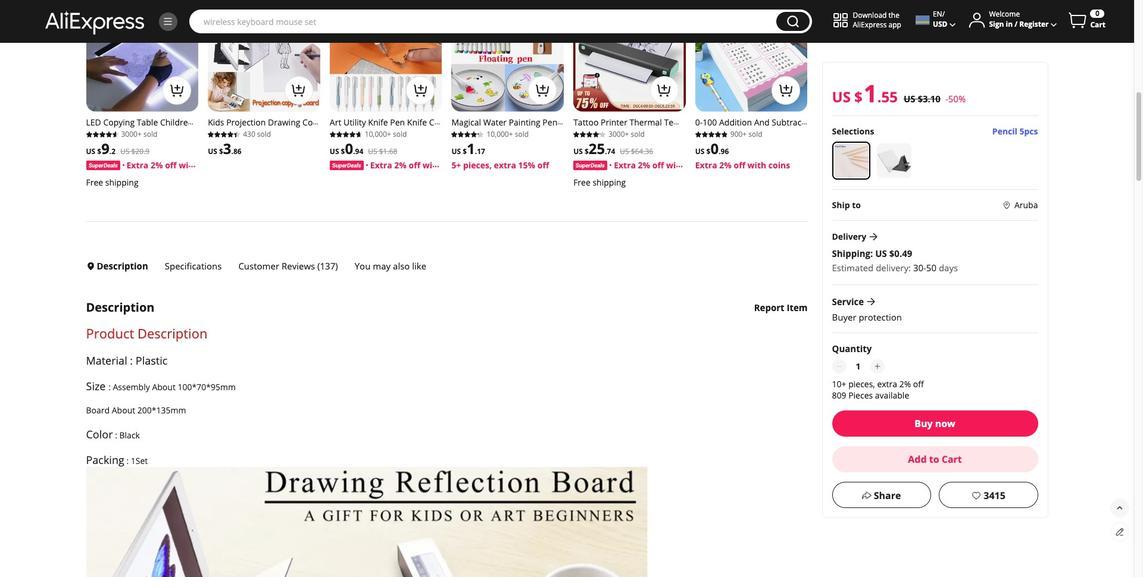 Task type: vqa. For each thing, say whether or not it's contained in the screenshot.
the rightmost shipping
yes



Task type: locate. For each thing, give the bounding box(es) containing it.
2 10,000+ sold from the left
[[487, 129, 529, 140]]

0 horizontal spatial free
[[86, 177, 103, 188]]

0 horizontal spatial 3000+
[[121, 129, 142, 140]]

ng down "t"
[[330, 140, 340, 151]]

coins down "95"
[[769, 160, 790, 171]]

r
[[452, 151, 455, 163]]

children up transparent
[[160, 117, 193, 128]]

$ up the 'roid'
[[585, 147, 589, 157]]

$ up the selections
[[855, 87, 863, 107]]

coins down acing
[[200, 160, 221, 171]]

sold up 'books'
[[749, 129, 763, 140]]

3000+ sold up $20.9
[[121, 129, 157, 140]]

2 extra from the left
[[370, 160, 392, 171]]

0 inside 0 cart
[[1096, 8, 1100, 18]]

markers
[[524, 128, 556, 140]]

with for 25
[[666, 160, 685, 171]]

$0.49
[[890, 248, 913, 260]]

50%
[[949, 93, 966, 105]]

pen down mark
[[494, 140, 509, 151]]

us left 3 at the left top of page
[[208, 147, 217, 157]]

sold for us $20.9
[[143, 129, 157, 140]]

learning
[[708, 128, 742, 140]]

1 horizontal spatial about
[[152, 382, 176, 393]]

to right add
[[929, 453, 940, 466]]

specifications
[[165, 260, 222, 272]]

. left "ink"
[[475, 147, 477, 157]]

3000+ sold up professional
[[609, 129, 645, 140]]

10,000+ for us $1.68
[[365, 129, 391, 140]]

0 vertical spatial printer
[[601, 117, 628, 128]]

$ inside us $ 0 . 96 extra 2% off with coins
[[707, 147, 711, 157]]

None text field
[[849, 360, 868, 374]]

10,000+ sold up express
[[365, 129, 407, 140]]

0 horizontal spatial extra 2% off with coins
[[127, 160, 221, 171]]

: left "plastic" on the bottom left of page
[[130, 354, 133, 368]]

to
[[852, 200, 861, 211], [929, 453, 940, 466]]

0 horizontal spatial 10,000+ sold
[[365, 129, 407, 140]]

1 with from the left
[[179, 160, 198, 171]]

with for 9
[[179, 160, 198, 171]]

sc right 6
[[797, 151, 806, 163]]

0 horizontal spatial toys
[[254, 163, 272, 174]]

430
[[243, 129, 255, 140]]

knife left cu
[[407, 117, 427, 128]]

us up delivery:
[[876, 248, 887, 260]]

1 horizontal spatial 10,000+ sold
[[487, 129, 529, 140]]

sold up the "sketch"
[[257, 129, 271, 140]]

:
[[130, 354, 133, 368], [108, 382, 111, 393], [115, 430, 117, 441], [127, 455, 129, 467]]

bracket
[[286, 151, 316, 163]]

sold up doodle
[[515, 129, 529, 140]]

0 horizontal spatial free shipping
[[86, 177, 139, 188]]

2 10,000+ from the left
[[487, 129, 513, 140]]

supp
[[421, 151, 441, 163]]

supplies
[[349, 151, 382, 163]]

diy
[[384, 151, 397, 163]]

1 vertical spatial pieces,
[[849, 379, 875, 390]]

0 horizontal spatial printer
[[574, 151, 600, 163]]

: for assembly
[[108, 382, 111, 393]]

montessori down reflection
[[208, 163, 252, 174]]

description
[[97, 260, 148, 272], [86, 299, 155, 316], [138, 324, 208, 342]]

25
[[589, 139, 605, 159]]

off inside 10+ pieces, extra 2% off 809 pieces available
[[914, 379, 924, 390]]

: inside size : assembly about 100*70*95mm
[[108, 382, 111, 393]]

coins for 0
[[444, 160, 465, 171]]

hool inside art utility knife pen knife cu t stickers scrapbooking cutti ng tool express box knife sc hool supplies diy craft supp lies
[[330, 151, 347, 163]]

: inside color : black
[[115, 430, 117, 441]]

sc down cutti
[[432, 140, 441, 151]]

utility
[[344, 117, 366, 128]]

pen up scrapbooking
[[390, 117, 405, 128]]

6
[[790, 151, 795, 163]]

shipping for 25
[[593, 177, 626, 188]]

1 ng from the left
[[330, 140, 340, 151]]

free shipping down ios
[[574, 177, 626, 188]]

1 vertical spatial copying
[[86, 140, 117, 151]]

ship
[[832, 200, 850, 211]]

plate
[[574, 128, 593, 140]]

0 vertical spatial extra
[[494, 160, 516, 171]]

arithmetic
[[695, 151, 736, 163]]

1 horizontal spatial drawing
[[268, 117, 300, 128]]

1 vertical spatial cart
[[942, 453, 962, 466]]

0 horizontal spatial children
[[160, 117, 193, 128]]

download
[[853, 10, 887, 20]]

1 horizontal spatial children
[[478, 151, 511, 163]]

1 horizontal spatial sc
[[797, 151, 806, 163]]

pieces, inside 10+ pieces, extra 2% off 809 pieces available
[[849, 379, 875, 390]]

projector
[[240, 128, 276, 140]]

. left $3.10
[[878, 87, 882, 107]]

2 coins from the left
[[444, 160, 465, 171]]

0 horizontal spatial montessori
[[208, 163, 252, 174]]

2 horizontal spatial 0
[[1096, 8, 1100, 18]]

3000+ up professional
[[609, 129, 629, 140]]

off inside us $ 1 . 17 5+ pieces, extra 15% off
[[538, 160, 549, 171]]

shipping:
[[832, 248, 873, 260]]

education
[[468, 163, 507, 174]]

1 horizontal spatial /
[[1015, 19, 1018, 29]]

and inside the 0-100 addition and subtracti on learning math handwriti ng practice books 95 pages arithmetic notebooks 3-6 sc hool students
[[754, 117, 770, 128]]

/
[[943, 9, 945, 19], [1015, 19, 1018, 29]]

copying right "led"
[[103, 117, 135, 128]]

1 horizontal spatial 0
[[711, 139, 719, 159]]

1 left 17
[[467, 139, 475, 159]]

0 horizontal spatial extra
[[494, 160, 516, 171]]

0 vertical spatial pieces,
[[463, 160, 492, 171]]

montessori down doodle
[[513, 151, 557, 163]]

drawing down "led"
[[86, 128, 118, 140]]

1 horizontal spatial and
[[754, 117, 770, 128]]

2% down 96
[[720, 160, 732, 171]]

1 vertical spatial children
[[478, 151, 511, 163]]

1 horizontal spatial free shipping
[[574, 177, 626, 188]]

0 vertical spatial about
[[152, 382, 176, 393]]

extra 2% off with coins down paper
[[614, 160, 709, 171]]

about
[[152, 382, 176, 393], [112, 405, 135, 416]]

with left r
[[423, 160, 441, 171]]

2% for 9
[[151, 160, 163, 171]]

free down the 'roid'
[[574, 177, 591, 188]]

lies
[[330, 163, 343, 174]]

sold for 3
[[257, 129, 271, 140]]

free down k
[[86, 177, 103, 188]]

bri
[[186, 140, 197, 151]]

1 inside us $ 1 . 17 5+ pieces, extra 15% off
[[467, 139, 475, 159]]

$ left 86
[[219, 147, 223, 157]]

. inside the us $ 9 . 2 us $20.9
[[110, 147, 112, 157]]

about inside size : assembly about 100*70*95mm
[[152, 382, 176, 393]]

$
[[855, 87, 863, 107], [97, 147, 101, 157], [219, 147, 223, 157], [341, 147, 345, 157], [463, 147, 467, 157], [585, 147, 589, 157], [707, 147, 711, 157]]

0 horizontal spatial 10,000+
[[365, 129, 391, 140]]

table
[[137, 117, 158, 128], [120, 140, 141, 151]]

with down 'books'
[[748, 160, 767, 171]]

sold for 1
[[515, 129, 529, 140]]

5 sold from the left
[[631, 129, 645, 140]]

94
[[355, 147, 363, 157]]

extra down the 74
[[614, 160, 636, 171]]

1 free from the left
[[86, 177, 103, 188]]

board up color
[[86, 405, 110, 416]]

children up education
[[478, 151, 511, 163]]

1 coins from the left
[[200, 160, 221, 171]]

toys down dimming
[[254, 163, 272, 174]]

2 3000+ from the left
[[609, 129, 629, 140]]

coins down loating
[[444, 160, 465, 171]]

free shipping for 9
[[86, 177, 139, 188]]

1 10,000+ from the left
[[365, 129, 391, 140]]

(137)
[[317, 260, 338, 272]]

and down paper
[[669, 151, 685, 163]]

0 horizontal spatial 0
[[345, 139, 353, 159]]

1 toys from the left
[[254, 163, 272, 174]]

3000+ up $20.9
[[121, 129, 142, 140]]

you
[[355, 260, 371, 272]]

3415
[[984, 490, 1006, 503]]

. inside us $ 0 . 94 us $1.68
[[353, 147, 355, 157]]

1 horizontal spatial free
[[574, 177, 591, 188]]

roid
[[574, 163, 589, 174]]

t
[[330, 128, 333, 140]]

3 extra from the left
[[614, 160, 636, 171]]

10,000+ up express
[[365, 129, 391, 140]]

1 5 from the left
[[882, 87, 890, 107]]

: for 1set
[[127, 455, 129, 467]]

welcome
[[990, 9, 1020, 19]]

2 shipping from the left
[[593, 177, 626, 188]]

1 vertical spatial table
[[120, 140, 141, 151]]

tool
[[342, 140, 358, 151]]

74
[[607, 147, 615, 157]]

/ right the
[[943, 9, 945, 19]]

2 5 from the left
[[890, 87, 898, 107]]

board inside led copying table children drawing board transparent copying table adjustable bri ghtness night light noteboo k
[[121, 128, 144, 140]]

pieces, right 10+
[[849, 379, 875, 390]]

k
[[86, 163, 90, 174]]

0 horizontal spatial sc
[[432, 140, 441, 151]]

sold down thermal
[[631, 129, 645, 140]]

hool inside the 0-100 addition and subtracti on learning math handwriti ng practice books 95 pages arithmetic notebooks 3-6 sc hool students
[[695, 163, 713, 174]]

1 horizontal spatial montessori
[[513, 151, 557, 163]]

table up transparent
[[137, 117, 158, 128]]

1sqid_b image
[[163, 16, 173, 27]]

about down assembly
[[112, 405, 135, 416]]

1 sold from the left
[[143, 129, 157, 140]]

toys down doodle
[[509, 163, 527, 174]]

$64.36
[[631, 147, 654, 157]]

$20.9
[[131, 147, 150, 157]]

painting up specular
[[278, 128, 309, 140]]

2% down $64.36
[[638, 160, 650, 171]]

0 horizontal spatial to
[[852, 200, 861, 211]]

6 sold from the left
[[749, 129, 763, 140]]

report
[[754, 302, 785, 314]]

2 sold from the left
[[257, 129, 271, 140]]

0 horizontal spatial drawing
[[86, 128, 118, 140]]

1 horizontal spatial shipping
[[593, 177, 626, 188]]

bluet
[[665, 128, 686, 140]]

extra inside us $ 1 . 17 5+ pieces, extra 15% off
[[494, 160, 516, 171]]

0 horizontal spatial 1
[[467, 139, 475, 159]]

None button
[[777, 12, 810, 31]]

: for black
[[115, 430, 117, 441]]

2 with from the left
[[423, 160, 441, 171]]

0 horizontal spatial /
[[943, 9, 945, 19]]

0 horizontal spatial 3000+ sold
[[121, 129, 157, 140]]

drawing left cop
[[268, 117, 300, 128]]

0 vertical spatial to
[[852, 200, 861, 211]]

ng inside the 0-100 addition and subtracti on learning math handwriti ng practice books 95 pages arithmetic notebooks 3-6 sc hool students
[[695, 140, 705, 151]]

practice
[[707, 140, 738, 151]]

0 vertical spatial copying
[[103, 117, 135, 128]]

hool down arithmetic
[[695, 163, 713, 174]]

2 horizontal spatial extra 2% off with coins
[[614, 160, 709, 171]]

1 vertical spatial 1
[[467, 139, 475, 159]]

4 extra from the left
[[695, 160, 717, 171]]

3 with from the left
[[666, 160, 685, 171]]

craft
[[399, 151, 419, 163]]

2 free from the left
[[574, 177, 591, 188]]

drawing inside led copying table children drawing board transparent copying table adjustable bri ghtness night light noteboo k
[[86, 128, 118, 140]]

app
[[889, 20, 902, 30]]

. for 74
[[605, 147, 607, 157]]

aruba
[[1015, 200, 1038, 211]]

4 with from the left
[[748, 160, 767, 171]]

about up 200*135mm
[[152, 382, 176, 393]]

selections
[[832, 126, 875, 137]]

1 vertical spatial to
[[929, 453, 940, 466]]

: inside 'packing : 1set'
[[127, 455, 129, 467]]

3000+ sold for 25
[[609, 129, 645, 140]]

2% inside 10+ pieces, extra 2% off 809 pieces available
[[900, 379, 911, 390]]

montessori inside magical water painting pen colorful mark pen markers f loating ink pen doodle wate r pens children montessori e arly education toys
[[513, 151, 557, 163]]

3000+ sold for 9
[[121, 129, 157, 140]]

0 vertical spatial and
[[754, 117, 770, 128]]

. inside the us $ 25 . 74 us $64.36
[[605, 147, 607, 157]]

free for 25
[[574, 177, 591, 188]]

1 vertical spatial printer
[[574, 151, 600, 163]]

board down "430"
[[231, 140, 254, 151]]

children inside magical water painting pen colorful mark pen markers f loating ink pen doodle wate r pens children montessori e arly education toys
[[478, 151, 511, 163]]

shipping for 9
[[105, 177, 139, 188]]

3000+ sold
[[121, 129, 157, 140], [609, 129, 645, 140]]

1 3000+ from the left
[[121, 129, 142, 140]]

1 vertical spatial extra
[[878, 379, 898, 390]]

$ right r
[[463, 147, 467, 157]]

0 horizontal spatial and
[[669, 151, 685, 163]]

with
[[649, 151, 667, 163]]

magical water painting pen colorful mark pen markers f loating ink pen doodle wate r pens children montessori e arly education toys
[[452, 117, 564, 174]]

painting inside kids projection drawing cop y board projector painting tr acing board sketch specular reflection dimming bracket montessori toys
[[278, 128, 309, 140]]

and inside tattoo printer thermal tem plate machine wireless bluet ooth professional a4 paper printer compatible with and roid ios portable
[[669, 151, 685, 163]]

to inside 'button'
[[929, 453, 940, 466]]

0 horizontal spatial ng
[[330, 140, 340, 151]]

noteboo
[[163, 151, 197, 163]]

shipping down night
[[105, 177, 139, 188]]

$ inside us $ 3 . 86
[[219, 147, 223, 157]]

0 cart
[[1091, 8, 1106, 30]]

0 horizontal spatial painting
[[278, 128, 309, 140]]

0 inside us $ 0 . 96 extra 2% off with coins
[[711, 139, 719, 159]]

: for plastic
[[130, 354, 133, 368]]

acing
[[208, 140, 228, 151]]

. down learning
[[719, 147, 721, 157]]

printer down ooth
[[574, 151, 600, 163]]

free shipping down ghtness on the left of page
[[86, 177, 139, 188]]

1 horizontal spatial hool
[[695, 163, 713, 174]]

2% right pieces
[[900, 379, 911, 390]]

. inside us $ 0 . 96 extra 2% off with coins
[[719, 147, 721, 157]]

$ inside us $ 1 . 5 5 us $3.10 -50%
[[855, 87, 863, 107]]

1 horizontal spatial to
[[929, 453, 940, 466]]

$ inside us $ 1 . 17 5+ pieces, extra 15% off
[[463, 147, 467, 157]]

description link
[[86, 255, 156, 277]]

now
[[935, 418, 956, 431]]

sc inside the 0-100 addition and subtracti on learning math handwriti ng practice books 95 pages arithmetic notebooks 3-6 sc hool students
[[797, 151, 806, 163]]

0 vertical spatial cart
[[1091, 20, 1106, 30]]

1 vertical spatial about
[[112, 405, 135, 416]]

available
[[875, 390, 910, 402]]

2 ng from the left
[[695, 140, 705, 151]]

us inside 'shipping: us $0.49 estimated delivery: 30-50 days'
[[876, 248, 887, 260]]

pieces, inside us $ 1 . 17 5+ pieces, extra 15% off
[[463, 160, 492, 171]]

$ left 94 at the top left of page
[[341, 147, 345, 157]]

$ inside the us $ 9 . 2 us $20.9
[[97, 147, 101, 157]]

ng down on
[[695, 140, 705, 151]]

1 shipping from the left
[[105, 177, 139, 188]]

-
[[946, 93, 949, 105]]

extra down $1.68
[[370, 160, 392, 171]]

0 horizontal spatial cart
[[942, 453, 962, 466]]

5pcs
[[1020, 126, 1038, 137]]

3000+ for 9
[[121, 129, 142, 140]]

sold for us $64.36
[[631, 129, 645, 140]]

1 free shipping from the left
[[86, 177, 139, 188]]

1 horizontal spatial extra
[[878, 379, 898, 390]]

2% down $1.68
[[394, 160, 407, 171]]

1 up the selections
[[864, 77, 878, 110]]

$ inside the us $ 25 . 74 us $64.36
[[585, 147, 589, 157]]

1 extra 2% off with coins from the left
[[127, 160, 221, 171]]

1 3000+ sold from the left
[[121, 129, 157, 140]]

.
[[878, 87, 882, 107], [110, 147, 112, 157], [231, 147, 233, 157], [353, 147, 355, 157], [475, 147, 477, 157], [605, 147, 607, 157], [719, 147, 721, 157]]

3 sold from the left
[[393, 129, 407, 140]]

2 3000+ sold from the left
[[609, 129, 645, 140]]

extra down practice
[[695, 160, 717, 171]]

extra 2% off with coins down box
[[370, 160, 465, 171]]

and up math
[[754, 117, 770, 128]]

0 horizontal spatial about
[[112, 405, 135, 416]]

10,000+ for 1
[[487, 129, 513, 140]]

coins down on
[[687, 160, 709, 171]]

. inside us $ 1 . 5 5 us $3.10 -50%
[[878, 87, 882, 107]]

0 horizontal spatial hool
[[330, 151, 347, 163]]

2 vertical spatial description
[[138, 324, 208, 342]]

. inside us $ 1 . 17 5+ pieces, extra 15% off
[[475, 147, 477, 157]]

0 for us $ 0 . 96 extra 2% off with coins
[[711, 139, 719, 159]]

0 vertical spatial 1
[[864, 77, 878, 110]]

report item
[[754, 302, 808, 314]]

extra left the 15%
[[494, 160, 516, 171]]

product
[[86, 324, 134, 342]]

days
[[939, 262, 958, 274]]

light
[[142, 151, 161, 163]]

$ for 94
[[341, 147, 345, 157]]

hool up lies
[[330, 151, 347, 163]]

10,000+ sold for 1
[[487, 129, 529, 140]]

copying up ghtness on the left of page
[[86, 140, 117, 151]]

1 horizontal spatial 3000+
[[609, 129, 629, 140]]

$ for 17
[[463, 147, 467, 157]]

extra 2% off with coins for 9
[[127, 160, 221, 171]]

0 horizontal spatial pieces,
[[463, 160, 492, 171]]

10,000+ sold down water on the left of the page
[[487, 129, 529, 140]]

cart inside 'button'
[[942, 453, 962, 466]]

1 horizontal spatial ng
[[695, 140, 705, 151]]

loating
[[452, 140, 478, 151]]

1 10,000+ sold from the left
[[365, 129, 407, 140]]

shipping
[[105, 177, 139, 188], [593, 177, 626, 188]]

1 horizontal spatial pieces,
[[849, 379, 875, 390]]

1 horizontal spatial 3000+ sold
[[609, 129, 645, 140]]

dimming
[[249, 151, 284, 163]]

1 horizontal spatial painting
[[509, 117, 541, 128]]

3 extra 2% off with coins from the left
[[614, 160, 709, 171]]

adjustable
[[143, 140, 184, 151]]

$ left 2
[[97, 147, 101, 157]]

reviews
[[282, 260, 315, 272]]

sold up adjustable
[[143, 129, 157, 140]]

0 vertical spatial description
[[97, 260, 148, 272]]

. right acing
[[231, 147, 233, 157]]

1 horizontal spatial extra 2% off with coins
[[370, 160, 465, 171]]

1 vertical spatial sc
[[797, 151, 806, 163]]

us up the selections
[[832, 87, 851, 107]]

painting up markers
[[509, 117, 541, 128]]

to for add
[[929, 453, 940, 466]]

0 vertical spatial sc
[[432, 140, 441, 151]]

$ left 96
[[707, 147, 711, 157]]

1 vertical spatial description
[[86, 299, 155, 316]]

table up night
[[120, 140, 141, 151]]

2 toys from the left
[[509, 163, 527, 174]]

with inside us $ 0 . 96 extra 2% off with coins
[[748, 160, 767, 171]]

3 coins from the left
[[687, 160, 709, 171]]

extra 2% off with coins
[[127, 160, 221, 171], [370, 160, 465, 171], [614, 160, 709, 171]]

1 vertical spatial and
[[669, 151, 685, 163]]

1 extra from the left
[[127, 160, 148, 171]]

2 extra 2% off with coins from the left
[[370, 160, 465, 171]]

1 horizontal spatial 10,000+
[[487, 129, 513, 140]]

you may also like
[[355, 260, 429, 272]]

us down on
[[695, 147, 705, 157]]

. left night
[[110, 147, 112, 157]]

customer reviews (137)
[[238, 260, 338, 272]]

to right the 'ship'
[[852, 200, 861, 211]]

: left black
[[115, 430, 117, 441]]

10,000+ down water on the left of the page
[[487, 129, 513, 140]]

10,000+
[[365, 129, 391, 140], [487, 129, 513, 140]]

delivery:
[[876, 262, 911, 274]]

1 horizontal spatial 1
[[864, 77, 878, 110]]

on
[[695, 128, 706, 140]]

ios
[[591, 163, 603, 174]]

$ for 5
[[855, 87, 863, 107]]

$ inside us $ 0 . 94 us $1.68
[[341, 147, 345, 157]]

extra 2% off with coins down adjustable
[[127, 160, 221, 171]]

specular
[[284, 140, 318, 151]]

. down stickers
[[353, 147, 355, 157]]

extra for 25
[[614, 160, 636, 171]]

0 vertical spatial children
[[160, 117, 193, 128]]

. inside us $ 3 . 86
[[231, 147, 233, 157]]

sold up box
[[393, 129, 407, 140]]

0 horizontal spatial shipping
[[105, 177, 139, 188]]

2 free shipping from the left
[[574, 177, 626, 188]]

4 sold from the left
[[515, 129, 529, 140]]

4 coins from the left
[[769, 160, 790, 171]]

1 horizontal spatial toys
[[509, 163, 527, 174]]

free shipping
[[86, 177, 139, 188], [574, 177, 626, 188]]



Task type: describe. For each thing, give the bounding box(es) containing it.
painting inside magical water painting pen colorful mark pen markers f loating ink pen doodle wate r pens children montessori e arly education toys
[[509, 117, 541, 128]]

0 for us $ 0 . 94 us $1.68
[[345, 139, 353, 159]]

pen up doodle
[[507, 128, 522, 140]]

$ for 74
[[585, 147, 589, 157]]

children inside led copying table children drawing board transparent copying table adjustable bri ghtness night light noteboo k
[[160, 117, 193, 128]]

15%
[[518, 160, 535, 171]]

led
[[86, 117, 101, 128]]

us left the 9
[[86, 147, 95, 157]]

compatible
[[602, 151, 647, 163]]

students
[[715, 163, 749, 174]]

0 vertical spatial table
[[137, 117, 158, 128]]

paper
[[656, 140, 679, 151]]

us $ 3 . 86
[[208, 139, 242, 159]]

drawing inside kids projection drawing cop y board projector painting tr acing board sketch specular reflection dimming bracket montessori toys
[[268, 117, 300, 128]]

2
[[112, 147, 116, 157]]

sign
[[990, 19, 1004, 29]]

cutti
[[422, 128, 441, 140]]

buyer
[[832, 312, 857, 324]]

100
[[703, 117, 717, 128]]

night
[[119, 151, 140, 163]]

us left tool at left
[[330, 147, 339, 157]]

description inside description link
[[97, 260, 148, 272]]

us right 94 at the top left of page
[[368, 147, 377, 157]]

$ for 86
[[219, 147, 223, 157]]

share
[[874, 490, 901, 503]]

toys inside kids projection drawing cop y board projector painting tr acing board sketch specular reflection dimming bracket montessori toys
[[254, 163, 272, 174]]

like
[[412, 260, 427, 272]]

board about 200*135mm
[[86, 405, 186, 416]]

. for 17
[[475, 147, 477, 157]]

scrapbooking
[[367, 128, 420, 140]]

en
[[933, 9, 943, 19]]

buy now button
[[832, 411, 1038, 437]]

wate
[[542, 140, 562, 151]]

knife up scrapbooking
[[368, 117, 388, 128]]

tattoo printer thermal tem plate machine wireless bluet ooth professional a4 paper printer compatible with and roid ios portable
[[574, 117, 686, 174]]

1 for 17
[[467, 139, 475, 159]]

coins inside us $ 0 . 96 extra 2% off with coins
[[769, 160, 790, 171]]

product description
[[86, 324, 208, 342]]

colorful
[[452, 128, 483, 140]]

toys inside magical water painting pen colorful mark pen markers f loating ink pen doodle wate r pens children montessori e arly education toys
[[509, 163, 527, 174]]

us up the 'roid'
[[574, 147, 583, 157]]

with for 0
[[423, 160, 441, 171]]

extra 2% off with coins for 0
[[370, 160, 465, 171]]

express
[[361, 140, 391, 151]]

wireless
[[631, 128, 663, 140]]

sold for us $1.68
[[393, 129, 407, 140]]

board up acing
[[214, 128, 238, 140]]

books
[[740, 140, 764, 151]]

you may also like link
[[346, 255, 437, 277]]

$3.10
[[918, 93, 941, 105]]

us right 2
[[120, 147, 130, 157]]

professional
[[594, 140, 642, 151]]

mark
[[485, 128, 505, 140]]

wireless keyboard mouse set text field
[[198, 15, 771, 27]]

ooth
[[574, 140, 592, 151]]

pencil 5pcs
[[993, 126, 1038, 137]]

us right the 74
[[620, 147, 629, 157]]

. for 5
[[878, 87, 882, 107]]

pens
[[457, 151, 476, 163]]

. for 96
[[719, 147, 721, 157]]

us inside us $ 0 . 96 extra 2% off with coins
[[695, 147, 705, 157]]

ng inside art utility knife pen knife cu t stickers scrapbooking cutti ng tool express box knife sc hool supplies diy craft supp lies
[[330, 140, 340, 151]]

extra 2% off with coins for 25
[[614, 160, 709, 171]]

to for ship
[[852, 200, 861, 211]]

kids
[[208, 117, 224, 128]]

tr
[[312, 128, 320, 140]]

the
[[889, 10, 900, 20]]

1 horizontal spatial cart
[[1091, 20, 1106, 30]]

3-
[[783, 151, 790, 163]]

notebooks
[[738, 151, 780, 163]]

10,000+ sold for us $1.68
[[365, 129, 407, 140]]

10+
[[832, 379, 847, 390]]

usd
[[933, 19, 948, 29]]

montessori inside kids projection drawing cop y board projector painting tr acing board sketch specular reflection dimming bracket montessori toys
[[208, 163, 252, 174]]

pen inside art utility knife pen knife cu t stickers scrapbooking cutti ng tool express box knife sc hool supplies diy craft supp lies
[[390, 117, 405, 128]]

reflection
[[208, 151, 247, 163]]

1 horizontal spatial printer
[[601, 117, 628, 128]]

17
[[477, 147, 485, 157]]

coins for 9
[[200, 160, 221, 171]]

. for 94
[[353, 147, 355, 157]]

also
[[393, 260, 410, 272]]

us inside us $ 1 . 17 5+ pieces, extra 15% off
[[452, 147, 461, 157]]

size : assembly about 100*70*95mm
[[86, 379, 236, 394]]

quantity
[[832, 343, 872, 355]]

add
[[908, 453, 927, 466]]

2% for 25
[[638, 160, 650, 171]]

. for 2
[[110, 147, 112, 157]]

$ for 96
[[707, 147, 711, 157]]

us inside us $ 3 . 86
[[208, 147, 217, 157]]

free shipping for 25
[[574, 177, 626, 188]]

magical
[[452, 117, 481, 128]]

2% inside us $ 0 . 96 extra 2% off with coins
[[720, 160, 732, 171]]

extra inside 10+ pieces, extra 2% off 809 pieces available
[[878, 379, 898, 390]]

add to cart button
[[832, 447, 1038, 473]]

cop
[[303, 117, 318, 128]]

us $ 1 . 17 5+ pieces, extra 15% off
[[452, 139, 549, 171]]

809
[[832, 390, 847, 402]]

e
[[559, 151, 564, 163]]

pencil
[[993, 126, 1018, 137]]

pieces
[[849, 390, 873, 402]]

extra for 9
[[127, 160, 148, 171]]

packing : 1set
[[86, 453, 148, 467]]

knife up supp
[[410, 140, 430, 151]]

us left $3.10
[[904, 93, 916, 105]]

machine
[[595, 128, 628, 140]]

sc inside art utility knife pen knife cu t stickers scrapbooking cutti ng tool express box knife sc hool supplies diy craft supp lies
[[432, 140, 441, 151]]

extra for 0
[[370, 160, 392, 171]]

pages
[[778, 140, 801, 151]]

buyer protection
[[832, 312, 902, 324]]

30-
[[914, 262, 927, 274]]

pen up markers
[[543, 117, 558, 128]]

sign in / register
[[990, 19, 1049, 29]]

free for 9
[[86, 177, 103, 188]]

doodle
[[511, 140, 539, 151]]

sold for 0
[[749, 129, 763, 140]]

water
[[483, 117, 507, 128]]

a4
[[644, 140, 654, 151]]

$ for 2
[[97, 147, 101, 157]]

box
[[393, 140, 408, 151]]

coins for 25
[[687, 160, 709, 171]]

ship to
[[832, 200, 861, 211]]

us $ 0 . 94 us $1.68
[[330, 139, 397, 159]]

5+
[[452, 160, 461, 171]]

transparent
[[146, 128, 194, 140]]

2% for 0
[[394, 160, 407, 171]]

assembly
[[113, 382, 150, 393]]

1 for 5
[[864, 77, 878, 110]]

material
[[86, 354, 127, 368]]

. for 86
[[231, 147, 233, 157]]

service
[[832, 296, 864, 308]]

addition
[[719, 117, 752, 128]]

3000+ for 25
[[609, 129, 629, 140]]

kids projection drawing cop y board projector painting tr acing board sketch specular reflection dimming bracket montessori toys
[[208, 117, 320, 174]]

add to cart
[[908, 453, 962, 466]]

thermal
[[630, 117, 662, 128]]

9
[[101, 139, 110, 159]]

extra inside us $ 0 . 96 extra 2% off with coins
[[695, 160, 717, 171]]

200*135mm
[[137, 405, 186, 416]]

register
[[1020, 19, 1049, 29]]

off inside us $ 0 . 96 extra 2% off with coins
[[734, 160, 746, 171]]



